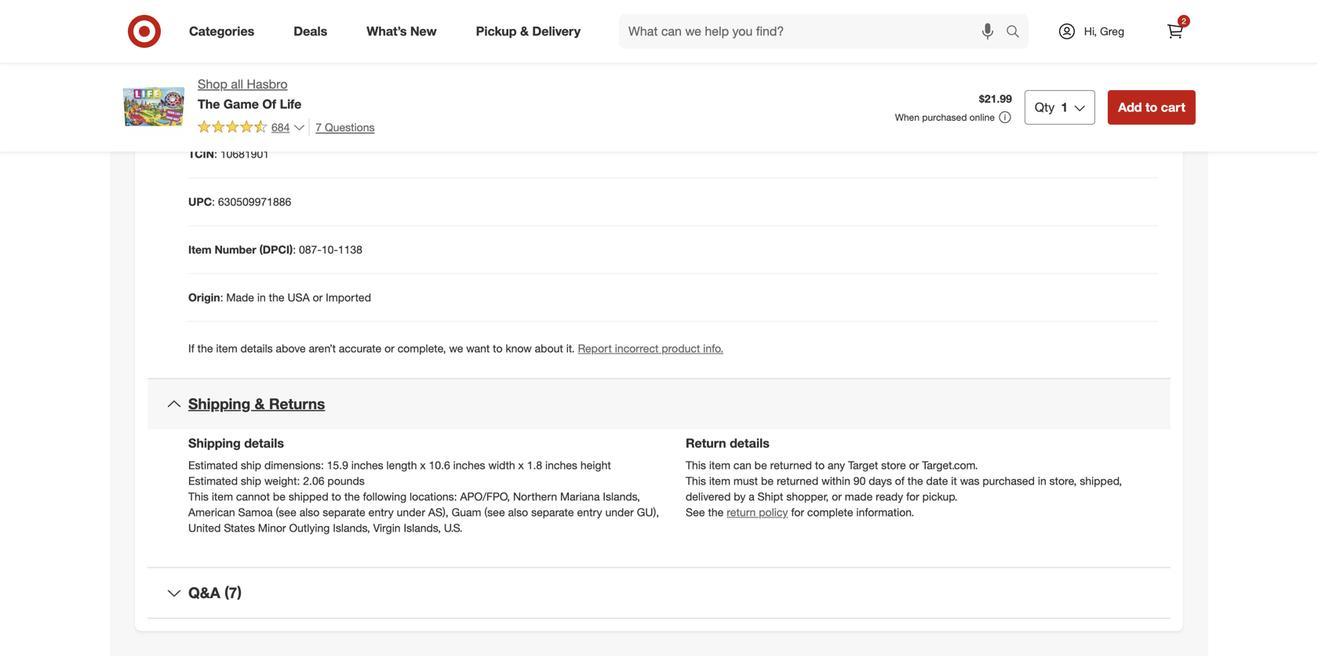 Task type: vqa. For each thing, say whether or not it's contained in the screenshot.
holiday
no



Task type: locate. For each thing, give the bounding box(es) containing it.
origin : made in the usa or imported
[[188, 291, 371, 304]]

greg
[[1100, 24, 1125, 38]]

to inside return details this item can be returned to any target store or target.com. this item must be returned within 90 days of the date it was purchased in store, shipped, delivered by a shipt shopper, or made ready for pickup. see the return policy for complete information.
[[815, 459, 825, 472]]

details for return
[[730, 436, 770, 451]]

item
[[216, 342, 238, 355], [709, 459, 731, 472], [709, 474, 731, 488], [212, 490, 233, 504]]

apo/fpo,
[[460, 490, 510, 504]]

2 shipping from the top
[[188, 436, 241, 451]]

0 vertical spatial estimated
[[188, 459, 238, 472]]

1 vertical spatial estimated
[[188, 474, 238, 488]]

1 vertical spatial returned
[[777, 474, 819, 488]]

0 vertical spatial returned
[[770, 459, 812, 472]]

deals
[[294, 24, 327, 39]]

1 inches from the left
[[351, 459, 383, 472]]

categories
[[189, 24, 254, 39]]

under
[[397, 506, 425, 519], [605, 506, 634, 519]]

to inside the "add to cart" 'button'
[[1146, 100, 1158, 115]]

$21.99
[[979, 92, 1012, 106]]

any
[[828, 459, 845, 472]]

of
[[262, 96, 276, 112]]

usa
[[288, 291, 310, 304]]

to left any
[[815, 459, 825, 472]]

incorrect
[[615, 342, 659, 355]]

entry down mariana
[[577, 506, 602, 519]]

&
[[520, 24, 529, 39], [255, 395, 265, 413]]

1 horizontal spatial separate
[[531, 506, 574, 519]]

under left gu), on the bottom of page
[[605, 506, 634, 519]]

image of the game of life image
[[122, 75, 185, 138]]

to right add
[[1146, 100, 1158, 115]]

7
[[316, 120, 322, 134]]

shipping & returns button
[[148, 379, 1171, 430]]

virgin
[[373, 521, 401, 535]]

purchased right was
[[983, 474, 1035, 488]]

the right of
[[908, 474, 923, 488]]

this up the american
[[188, 490, 209, 504]]

: left 10681901
[[214, 147, 217, 161]]

1 horizontal spatial inches
[[453, 459, 485, 472]]

2 x from the left
[[518, 459, 524, 472]]

1 horizontal spatial under
[[605, 506, 634, 519]]

mariana
[[560, 490, 600, 504]]

separate down this item cannot be shipped to the following locations:
[[323, 506, 365, 519]]

0 horizontal spatial under
[[397, 506, 425, 519]]

apo/fpo, northern mariana islands, american samoa (see also separate entry under as), guam (see also separate entry under gu), united states minor outlying islands, virgin islands, u.s.
[[188, 490, 659, 535]]

if the item details above aren't accurate or complete, we want to know about it. report incorrect product info.
[[188, 342, 724, 355]]

087-
[[299, 243, 322, 257]]

0 vertical spatial in
[[257, 291, 266, 304]]

also up outlying
[[300, 506, 320, 519]]

plastic
[[301, 51, 333, 65]]

0 horizontal spatial islands,
[[333, 521, 370, 535]]

: left "630509971886" at the top left of page
[[212, 195, 215, 209]]

& for shipping
[[255, 395, 265, 413]]

(dpci)
[[259, 243, 293, 257]]

also down northern
[[508, 506, 528, 519]]

details left above in the bottom left of the page
[[241, 342, 273, 355]]

1 horizontal spatial for
[[906, 490, 920, 504]]

0 vertical spatial &
[[520, 24, 529, 39]]

0 vertical spatial shipping
[[188, 395, 251, 413]]

0 horizontal spatial (see
[[276, 506, 296, 519]]

0 vertical spatial this
[[686, 459, 706, 472]]

details up can
[[730, 436, 770, 451]]

be right can
[[755, 459, 767, 472]]

shipping inside shipping details estimated ship dimensions: 15.9 inches length x 10.6 inches width x 1.8 inches height estimated ship weight: 2.06 pounds
[[188, 436, 241, 451]]

0 horizontal spatial &
[[255, 395, 265, 413]]

2 estimated from the top
[[188, 474, 238, 488]]

islands, up gu), on the bottom of page
[[603, 490, 640, 504]]

complete
[[807, 506, 853, 519]]

0 vertical spatial purchased
[[922, 111, 967, 123]]

2 horizontal spatial inches
[[545, 459, 578, 472]]

shipping & returns
[[188, 395, 325, 413]]

tcin : 10681901
[[188, 147, 269, 161]]

0 horizontal spatial entry
[[369, 506, 394, 519]]

details up dimensions:
[[244, 436, 284, 451]]

ready
[[876, 490, 903, 504]]

estimated
[[188, 459, 238, 472], [188, 474, 238, 488]]

q&a (7)
[[188, 584, 242, 602]]

0 horizontal spatial separate
[[323, 506, 365, 519]]

shop
[[198, 77, 228, 92]]

1 horizontal spatial in
[[1038, 474, 1047, 488]]

inches right "10.6"
[[453, 459, 485, 472]]

also
[[300, 506, 320, 519], [508, 506, 528, 519]]

add to cart
[[1118, 100, 1186, 115]]

shipping down shipping & returns at the left bottom
[[188, 436, 241, 451]]

weight:
[[264, 474, 300, 488]]

by
[[734, 490, 746, 504]]

1 horizontal spatial purchased
[[983, 474, 1035, 488]]

in left store,
[[1038, 474, 1047, 488]]

item up delivered
[[709, 474, 731, 488]]

separate down northern
[[531, 506, 574, 519]]

2 inches from the left
[[453, 459, 485, 472]]

made
[[845, 490, 873, 504]]

shipping inside dropdown button
[[188, 395, 251, 413]]

new
[[410, 24, 437, 39]]

paperboard,
[[237, 51, 298, 65]]

: left made
[[220, 291, 223, 304]]

under down locations:
[[397, 506, 425, 519]]

battery: no battery used
[[188, 99, 316, 113]]

material:
[[188, 51, 234, 65]]

this up delivered
[[686, 474, 706, 488]]

item up the american
[[212, 490, 233, 504]]

online
[[970, 111, 995, 123]]

(7)
[[225, 584, 242, 602]]

can
[[734, 459, 752, 472]]

for right ready
[[906, 490, 920, 504]]

states
[[224, 521, 255, 535]]

shipping
[[188, 395, 251, 413], [188, 436, 241, 451]]

above
[[276, 342, 306, 355]]

15.9
[[327, 459, 348, 472]]

in
[[257, 291, 266, 304], [1038, 474, 1047, 488]]

x left "10.6"
[[420, 459, 426, 472]]

qty 1
[[1035, 100, 1068, 115]]

purchased right when
[[922, 111, 967, 123]]

in right made
[[257, 291, 266, 304]]

& right pickup
[[520, 24, 529, 39]]

number
[[215, 243, 256, 257]]

to down pounds
[[332, 490, 341, 504]]

1 shipping from the top
[[188, 395, 251, 413]]

be up shipt
[[761, 474, 774, 488]]

1 horizontal spatial x
[[518, 459, 524, 472]]

details
[[241, 342, 273, 355], [244, 436, 284, 451], [730, 436, 770, 451]]

it.
[[566, 342, 575, 355]]

the
[[269, 291, 285, 304], [197, 342, 213, 355], [908, 474, 923, 488], [344, 490, 360, 504], [708, 506, 724, 519]]

: for 630509971886
[[212, 195, 215, 209]]

1 vertical spatial purchased
[[983, 474, 1035, 488]]

inches up pounds
[[351, 459, 383, 472]]

islands, left virgin
[[333, 521, 370, 535]]

or right usa
[[313, 291, 323, 304]]

1 ship from the top
[[241, 459, 261, 472]]

1 also from the left
[[300, 506, 320, 519]]

height
[[581, 459, 611, 472]]

no
[[233, 99, 247, 113]]

the down pounds
[[344, 490, 360, 504]]

2 ship from the top
[[241, 474, 261, 488]]

0 horizontal spatial purchased
[[922, 111, 967, 123]]

origin
[[188, 291, 220, 304]]

in inside return details this item can be returned to any target store or target.com. this item must be returned within 90 days of the date it was purchased in store, shipped, delivered by a shipt shopper, or made ready for pickup. see the return policy for complete information.
[[1038, 474, 1047, 488]]

1 horizontal spatial &
[[520, 24, 529, 39]]

target
[[848, 459, 878, 472]]

1 vertical spatial this
[[686, 474, 706, 488]]

& inside dropdown button
[[255, 395, 265, 413]]

item right if
[[216, 342, 238, 355]]

0 vertical spatial ship
[[241, 459, 261, 472]]

purchased inside return details this item can be returned to any target store or target.com. this item must be returned within 90 days of the date it was purchased in store, shipped, delivered by a shipt shopper, or made ready for pickup. see the return policy for complete information.
[[983, 474, 1035, 488]]

(see down apo/fpo, at bottom left
[[484, 506, 505, 519]]

samoa
[[238, 506, 273, 519]]

1 horizontal spatial islands,
[[404, 521, 441, 535]]

1 vertical spatial &
[[255, 395, 265, 413]]

shipping down if
[[188, 395, 251, 413]]

deals link
[[280, 14, 347, 49]]

1 horizontal spatial (see
[[484, 506, 505, 519]]

details inside return details this item can be returned to any target store or target.com. this item must be returned within 90 days of the date it was purchased in store, shipped, delivered by a shipt shopper, or made ready for pickup. see the return policy for complete information.
[[730, 436, 770, 451]]

or right accurate
[[385, 342, 395, 355]]

upc : 630509971886
[[188, 195, 291, 209]]

islands, down as), at left
[[404, 521, 441, 535]]

be down weight:
[[273, 490, 286, 504]]

must
[[734, 474, 758, 488]]

target.com.
[[922, 459, 978, 472]]

1 horizontal spatial also
[[508, 506, 528, 519]]

:
[[214, 147, 217, 161], [212, 195, 215, 209], [293, 243, 296, 257], [220, 291, 223, 304]]

1 vertical spatial be
[[761, 474, 774, 488]]

this down the "return"
[[686, 459, 706, 472]]

630509971886
[[218, 195, 291, 209]]

entry down following
[[369, 506, 394, 519]]

1 vertical spatial shipping
[[188, 436, 241, 451]]

1 estimated from the top
[[188, 459, 238, 472]]

(see up the minor
[[276, 506, 296, 519]]

what's
[[367, 24, 407, 39]]

x left 1.8
[[518, 459, 524, 472]]

& left returns
[[255, 395, 265, 413]]

delivery
[[532, 24, 581, 39]]

1 vertical spatial in
[[1038, 474, 1047, 488]]

What can we help you find? suggestions appear below search field
[[619, 14, 1010, 49]]

(see
[[276, 506, 296, 519], [484, 506, 505, 519]]

inches right 1.8
[[545, 459, 578, 472]]

2 separate from the left
[[531, 506, 574, 519]]

1 vertical spatial ship
[[241, 474, 261, 488]]

separate
[[323, 506, 365, 519], [531, 506, 574, 519]]

0 horizontal spatial also
[[300, 506, 320, 519]]

material: paperboard, plastic
[[188, 51, 333, 65]]

u.s.
[[444, 521, 463, 535]]

details inside shipping details estimated ship dimensions: 15.9 inches length x 10.6 inches width x 1.8 inches height estimated ship weight: 2.06 pounds
[[244, 436, 284, 451]]

1 horizontal spatial entry
[[577, 506, 602, 519]]

entry
[[369, 506, 394, 519], [577, 506, 602, 519]]

0 horizontal spatial x
[[420, 459, 426, 472]]

details for shipping
[[244, 436, 284, 451]]

0 horizontal spatial inches
[[351, 459, 383, 472]]

for down the shopper,
[[791, 506, 804, 519]]

0 horizontal spatial for
[[791, 506, 804, 519]]



Task type: describe. For each thing, give the bounding box(es) containing it.
shipped
[[289, 490, 329, 504]]

information.
[[856, 506, 914, 519]]

returns
[[269, 395, 325, 413]]

pickup & delivery link
[[463, 14, 600, 49]]

report incorrect product info. button
[[578, 341, 724, 357]]

684 link
[[198, 118, 306, 138]]

see
[[686, 506, 705, 519]]

the down delivered
[[708, 506, 724, 519]]

pounds
[[328, 474, 365, 488]]

search
[[999, 25, 1037, 40]]

or down within
[[832, 490, 842, 504]]

when
[[895, 111, 920, 123]]

add
[[1118, 100, 1142, 115]]

northern
[[513, 490, 557, 504]]

return details this item can be returned to any target store or target.com. this item must be returned within 90 days of the date it was purchased in store, shipped, delivered by a shipt shopper, or made ready for pickup. see the return policy for complete information.
[[686, 436, 1122, 519]]

what's new
[[367, 24, 437, 39]]

item left can
[[709, 459, 731, 472]]

2 vertical spatial this
[[188, 490, 209, 504]]

add to cart button
[[1108, 90, 1196, 125]]

1 vertical spatial for
[[791, 506, 804, 519]]

the right if
[[197, 342, 213, 355]]

0 horizontal spatial in
[[257, 291, 266, 304]]

width
[[488, 459, 515, 472]]

what's new link
[[353, 14, 456, 49]]

2
[[1182, 16, 1186, 26]]

shipped,
[[1080, 474, 1122, 488]]

2 horizontal spatial islands,
[[603, 490, 640, 504]]

shopper,
[[786, 490, 829, 504]]

2 (see from the left
[[484, 506, 505, 519]]

or right store
[[909, 459, 919, 472]]

1 entry from the left
[[369, 506, 394, 519]]

imported
[[326, 291, 371, 304]]

a
[[749, 490, 755, 504]]

2.06
[[303, 474, 324, 488]]

aren't
[[309, 342, 336, 355]]

1
[[1061, 100, 1068, 115]]

1 under from the left
[[397, 506, 425, 519]]

hasbro
[[247, 77, 288, 92]]

store,
[[1050, 474, 1077, 488]]

made
[[226, 291, 254, 304]]

as),
[[428, 506, 449, 519]]

: for made
[[220, 291, 223, 304]]

we
[[449, 342, 463, 355]]

2 entry from the left
[[577, 506, 602, 519]]

guam
[[452, 506, 481, 519]]

cart
[[1161, 100, 1186, 115]]

return policy link
[[727, 506, 788, 519]]

cannot
[[236, 490, 270, 504]]

684
[[272, 120, 290, 134]]

q&a (7) button
[[148, 569, 1171, 619]]

0 vertical spatial for
[[906, 490, 920, 504]]

7 questions link
[[309, 118, 375, 136]]

info.
[[703, 342, 724, 355]]

policy
[[759, 506, 788, 519]]

return
[[686, 436, 726, 451]]

all
[[231, 77, 243, 92]]

shop all hasbro the game of life
[[198, 77, 302, 112]]

& for pickup
[[520, 24, 529, 39]]

pickup & delivery
[[476, 24, 581, 39]]

delivered
[[686, 490, 731, 504]]

search button
[[999, 14, 1037, 52]]

minor
[[258, 521, 286, 535]]

tcin
[[188, 147, 214, 161]]

questions
[[325, 120, 375, 134]]

2 also from the left
[[508, 506, 528, 519]]

pickup.
[[923, 490, 958, 504]]

within
[[822, 474, 851, 488]]

if
[[188, 342, 194, 355]]

10.6
[[429, 459, 450, 472]]

0 vertical spatial be
[[755, 459, 767, 472]]

return
[[727, 506, 756, 519]]

to right want
[[493, 342, 503, 355]]

battery
[[250, 99, 286, 113]]

upc
[[188, 195, 212, 209]]

locations:
[[410, 490, 457, 504]]

shipping details estimated ship dimensions: 15.9 inches length x 10.6 inches width x 1.8 inches height estimated ship weight: 2.06 pounds
[[188, 436, 611, 488]]

dimensions:
[[264, 459, 324, 472]]

shipping for shipping & returns
[[188, 395, 251, 413]]

game
[[224, 96, 259, 112]]

1 separate from the left
[[323, 506, 365, 519]]

2 under from the left
[[605, 506, 634, 519]]

1 x from the left
[[420, 459, 426, 472]]

1 (see from the left
[[276, 506, 296, 519]]

want
[[466, 342, 490, 355]]

: left 087-
[[293, 243, 296, 257]]

hi,
[[1084, 24, 1097, 38]]

7 questions
[[316, 120, 375, 134]]

the left usa
[[269, 291, 285, 304]]

3 inches from the left
[[545, 459, 578, 472]]

2 vertical spatial be
[[273, 490, 286, 504]]

battery:
[[188, 99, 230, 113]]

shipping for shipping details estimated ship dimensions: 15.9 inches length x 10.6 inches width x 1.8 inches height estimated ship weight: 2.06 pounds
[[188, 436, 241, 451]]

days
[[869, 474, 892, 488]]

was
[[960, 474, 980, 488]]

shipt
[[758, 490, 783, 504]]

: for 10681901
[[214, 147, 217, 161]]

1138
[[338, 243, 363, 257]]

the
[[198, 96, 220, 112]]

1.8
[[527, 459, 542, 472]]

hi, greg
[[1084, 24, 1125, 38]]

it
[[951, 474, 957, 488]]

accurate
[[339, 342, 382, 355]]

this item cannot be shipped to the following locations:
[[188, 490, 457, 504]]

when purchased online
[[895, 111, 995, 123]]

about
[[535, 342, 563, 355]]



